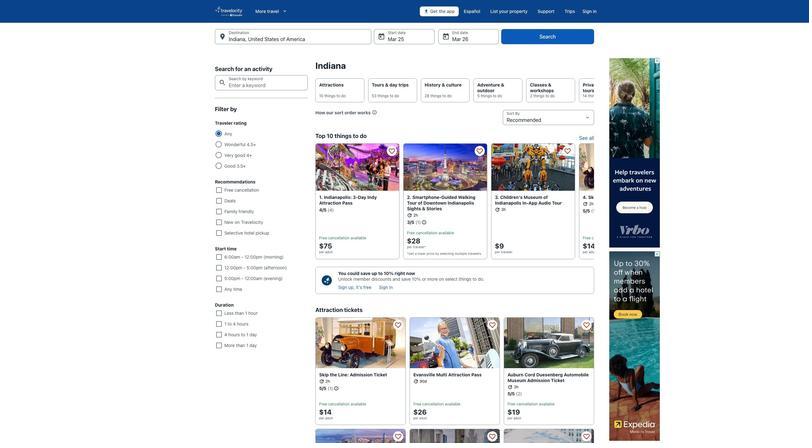 Task type: describe. For each thing, give the bounding box(es) containing it.
xsmall image for smartphone-guided walking tour of downtown indianapolis sights & stories image
[[407, 213, 412, 218]]

download the app button image
[[424, 9, 429, 14]]

next image
[[591, 87, 598, 94]]

chicago citypass®: experience 5 must-see attractions image
[[316, 430, 406, 444]]

xsmall image for evansville multi attraction pass 'image'
[[414, 379, 419, 384]]

auburn cord duesenberg automobile museum admission ticket image
[[504, 318, 595, 369]]

1 horizontal spatial more information about reviews image
[[421, 220, 427, 226]]

evansville multi attraction pass image
[[410, 318, 500, 369]]

previous image for next icon
[[312, 198, 319, 205]]

0 vertical spatial xsmall image
[[583, 202, 588, 207]]

3.0 out of 5 with 1 review element
[[407, 220, 415, 225]]

5.0 out of 5 with 2 reviews element
[[508, 391, 515, 397]]

1 list item from the left
[[338, 285, 372, 291]]

next image
[[591, 198, 598, 205]]

indianapolis: 3-day indy attraction pass image
[[316, 144, 400, 191]]

0 horizontal spatial more information about reviews image
[[333, 386, 339, 392]]

xsmall image for auburn cord duesenberg automobile museum admission ticket image
[[508, 385, 513, 390]]

5.0 out of 5 with 1 review element for the right "skip the line: admission ticket" image
[[583, 208, 590, 214]]

4.0 out of 5 with 4 reviews element
[[319, 207, 327, 213]]



Task type: locate. For each thing, give the bounding box(es) containing it.
0 vertical spatial previous image
[[312, 87, 319, 94]]

list
[[338, 282, 485, 291]]

2 list item from the left
[[379, 285, 393, 291]]

1 vertical spatial previous image
[[312, 198, 319, 205]]

0 horizontal spatial 5.0 out of 5 with 1 review element
[[319, 386, 327, 392]]

children's museum of indianapolis in-app audio tour image
[[492, 144, 576, 191]]

travelocity logo image
[[215, 6, 243, 16]]

go city - chicago all-inclusive pass: 1 to 5 day access to 25+ activities image
[[504, 430, 595, 444]]

xsmall image for bottom "skip the line: admission ticket" image
[[319, 379, 325, 384]]

smartphone-guided walking tour of downtown indianapolis sights & stories image
[[404, 144, 488, 191]]

2 vertical spatial xsmall image
[[508, 385, 513, 390]]

2 horizontal spatial xsmall image
[[583, 202, 588, 207]]

list item
[[338, 285, 372, 291], [379, 285, 393, 291]]

Enter a keyword text field
[[215, 75, 308, 90]]

2 previous image from the top
[[312, 198, 319, 205]]

1 horizontal spatial skip the line: admission ticket image
[[579, 144, 664, 191]]

go city: chicago explorer pass - choose 2 to 7 top attractions from 25+ image
[[410, 430, 500, 444]]

5.0 out of 5 with 1 review element for bottom "skip the line: admission ticket" image
[[319, 386, 327, 392]]

1 previous image from the top
[[312, 87, 319, 94]]

0 horizontal spatial xsmall image
[[407, 213, 412, 218]]

1 horizontal spatial xsmall image
[[508, 385, 513, 390]]

0 vertical spatial 5.0 out of 5 with 1 review element
[[583, 208, 590, 214]]

1 horizontal spatial list item
[[379, 285, 393, 291]]

more information about reviews image
[[421, 220, 427, 226], [333, 386, 339, 392]]

xsmall image
[[583, 202, 588, 207], [407, 213, 412, 218], [508, 385, 513, 390]]

skip the line: admission ticket image
[[579, 144, 664, 191], [316, 318, 406, 369]]

xsmall image up the 3.0 out of 5 with 1 review "element"
[[407, 213, 412, 218]]

1 vertical spatial 5.0 out of 5 with 1 review element
[[319, 386, 327, 392]]

1 horizontal spatial 5.0 out of 5 with 1 review element
[[583, 208, 590, 214]]

1 vertical spatial xsmall image
[[407, 213, 412, 218]]

5.0 out of 5 with 1 review element
[[583, 208, 590, 214], [319, 386, 327, 392]]

0 vertical spatial more information about reviews image
[[421, 220, 427, 226]]

0 vertical spatial skip the line: admission ticket image
[[579, 144, 664, 191]]

1 vertical spatial more information about reviews image
[[333, 386, 339, 392]]

1 vertical spatial skip the line: admission ticket image
[[316, 318, 406, 369]]

xsmall image
[[372, 110, 377, 115], [495, 207, 500, 212], [319, 379, 325, 384], [414, 379, 419, 384]]

0 horizontal spatial skip the line: admission ticket image
[[316, 318, 406, 369]]

xsmall image left next icon
[[583, 202, 588, 207]]

previous image for next image
[[312, 87, 319, 94]]

xsmall image for children's museum of indianapolis in-app audio tour image
[[495, 207, 500, 212]]

previous image
[[312, 87, 319, 94], [312, 198, 319, 205]]

xsmall image up 5.0 out of 5 with 2 reviews element
[[508, 385, 513, 390]]

0 horizontal spatial list item
[[338, 285, 372, 291]]



Task type: vqa. For each thing, say whether or not it's contained in the screenshot.
Travel advice and inspiration from the experts region
no



